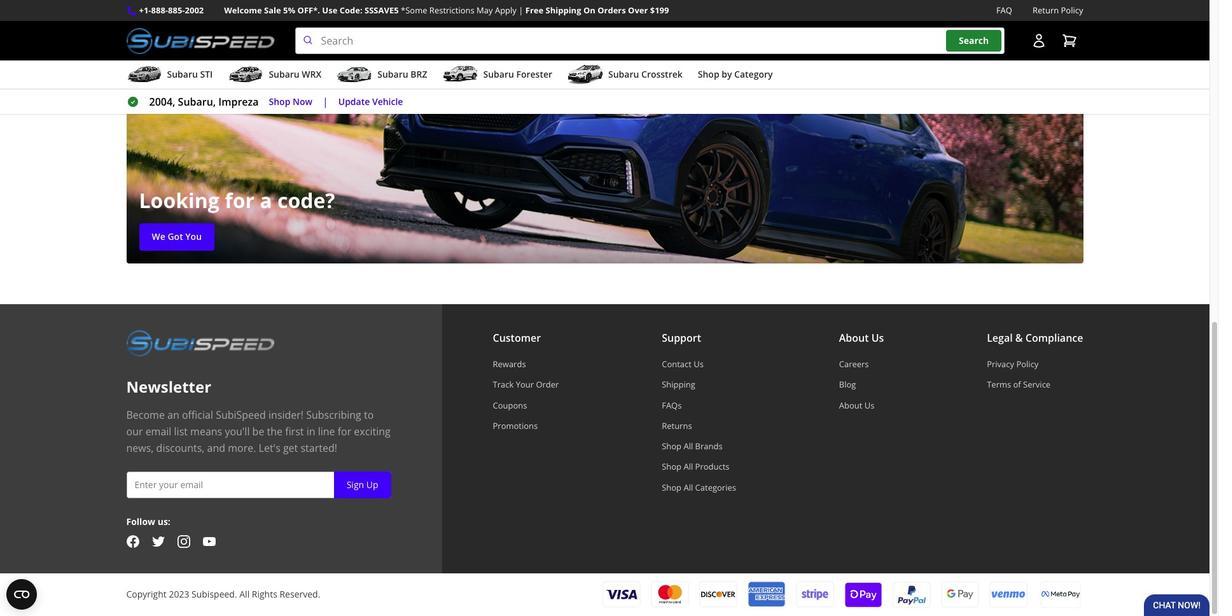 Task type: vqa. For each thing, say whether or not it's contained in the screenshot.
conveniently
no



Task type: describe. For each thing, give the bounding box(es) containing it.
policy for privacy policy
[[1017, 358, 1039, 370]]

metapay image
[[1042, 591, 1080, 598]]

a subaru brz thumbnail image image
[[337, 65, 372, 84]]

subscribing
[[306, 408, 361, 422]]

get
[[283, 441, 298, 455]]

2002
[[185, 4, 204, 16]]

amex image
[[747, 581, 786, 608]]

all for categories
[[684, 482, 693, 493]]

2004, subaru, impreza
[[149, 95, 259, 109]]

a subaru forester thumbnail image image
[[443, 65, 478, 84]]

Enter your email text field
[[126, 472, 391, 498]]

legal
[[987, 331, 1013, 345]]

rights
[[252, 588, 277, 600]]

impreza
[[219, 95, 259, 109]]

mastercard image
[[651, 581, 689, 608]]

shop now
[[269, 95, 312, 107]]

shop all brands link
[[662, 440, 736, 452]]

terms of service link
[[987, 379, 1083, 390]]

products
[[695, 461, 730, 472]]

discover image
[[699, 581, 737, 608]]

customer
[[493, 331, 541, 345]]

1 about us from the top
[[839, 331, 884, 345]]

instagram logo image
[[177, 535, 190, 548]]

orders
[[598, 4, 626, 16]]

in
[[307, 425, 315, 439]]

open widget image
[[6, 579, 37, 610]]

an
[[167, 408, 179, 422]]

track your order link
[[493, 379, 559, 390]]

the
[[267, 425, 283, 439]]

privacy
[[987, 358, 1014, 370]]

our
[[126, 425, 143, 439]]

blog
[[839, 379, 856, 390]]

shop for shop now
[[269, 95, 290, 107]]

we got you
[[152, 231, 202, 243]]

search button
[[946, 30, 1002, 51]]

apply
[[495, 4, 517, 16]]

reserved.
[[280, 588, 320, 600]]

brands
[[695, 440, 723, 452]]

sale
[[264, 4, 281, 16]]

shop by category
[[698, 68, 773, 80]]

code:
[[340, 4, 363, 16]]

follow
[[126, 516, 155, 528]]

shop for shop by category
[[698, 68, 720, 80]]

more.
[[228, 441, 256, 455]]

paypal image
[[893, 581, 931, 608]]

line
[[318, 425, 335, 439]]

shop all categories
[[662, 482, 736, 493]]

googlepay image
[[941, 581, 979, 608]]

all for brands
[[684, 440, 693, 452]]

subaru for subaru brz
[[378, 68, 408, 80]]

subaru for subaru sti
[[167, 68, 198, 80]]

+1-888-885-2002 link
[[139, 4, 204, 17]]

search input field
[[295, 27, 1005, 54]]

a subaru crosstrek thumbnail image image
[[568, 65, 603, 84]]

careers link
[[839, 358, 884, 370]]

follow us:
[[126, 516, 170, 528]]

about us link
[[839, 399, 884, 411]]

subaru for subaru forester
[[483, 68, 514, 80]]

promotions
[[493, 420, 538, 431]]

rewards
[[493, 358, 526, 370]]

careers
[[839, 358, 869, 370]]

terms
[[987, 379, 1011, 390]]

up
[[366, 479, 378, 491]]

return policy link
[[1033, 4, 1084, 17]]

may
[[477, 4, 493, 16]]

and
[[207, 441, 225, 455]]

0 vertical spatial us
[[872, 331, 884, 345]]

promotions link
[[493, 420, 559, 431]]

you
[[185, 231, 202, 243]]

subaru crosstrek button
[[568, 63, 683, 89]]

shop for shop all products
[[662, 461, 682, 472]]

0 vertical spatial shipping
[[546, 4, 581, 16]]

button image
[[1031, 33, 1047, 48]]

copyright
[[126, 588, 167, 600]]

your
[[516, 379, 534, 390]]

shop now link
[[269, 95, 312, 109]]

discounts,
[[156, 441, 205, 455]]

welcome sale 5% off*. use code: sssave5
[[224, 4, 399, 16]]

subispeed
[[216, 408, 266, 422]]

faq
[[997, 4, 1013, 16]]

got
[[168, 231, 183, 243]]

subaru wrx
[[269, 68, 322, 80]]

a
[[260, 187, 272, 214]]

sign up
[[347, 479, 378, 491]]

you'll
[[225, 425, 250, 439]]

become an official subispeed insider! subscribing to our email list means you'll be the first in line for exciting news, discounts, and more. let's get started!
[[126, 408, 391, 455]]

0 horizontal spatial |
[[323, 95, 328, 109]]

888-
[[151, 4, 168, 16]]

visa image
[[602, 581, 641, 608]]

for inside the become an official subispeed insider! subscribing to our email list means you'll be the first in line for exciting news, discounts, and more. let's get started!
[[338, 425, 351, 439]]

1 about from the top
[[839, 331, 869, 345]]

shop for shop all categories
[[662, 482, 682, 493]]

a subaru wrx thumbnail image image
[[228, 65, 264, 84]]

terms of service
[[987, 379, 1051, 390]]

2 subispeed logo image from the top
[[126, 330, 275, 356]]

news,
[[126, 441, 154, 455]]

of
[[1014, 379, 1021, 390]]

coupons link
[[493, 399, 559, 411]]

first
[[285, 425, 304, 439]]

1 subispeed logo image from the top
[[126, 27, 275, 54]]



Task type: locate. For each thing, give the bounding box(es) containing it.
subaru inside dropdown button
[[378, 68, 408, 80]]

subispeed logo image up newsletter
[[126, 330, 275, 356]]

3 subaru from the left
[[378, 68, 408, 80]]

official
[[182, 408, 213, 422]]

exciting
[[354, 425, 391, 439]]

means
[[190, 425, 222, 439]]

stripe image
[[796, 581, 834, 608]]

faqs link
[[662, 399, 736, 411]]

update vehicle button
[[338, 95, 403, 109]]

0 horizontal spatial policy
[[1017, 358, 1039, 370]]

insider!
[[269, 408, 304, 422]]

copyright 2023 subispeed. all rights reserved.
[[126, 588, 320, 600]]

sign
[[347, 479, 364, 491]]

5 subaru from the left
[[608, 68, 639, 80]]

shop by category button
[[698, 63, 773, 89]]

contact us link
[[662, 358, 736, 370]]

1 horizontal spatial for
[[338, 425, 351, 439]]

on
[[584, 4, 596, 16]]

0 vertical spatial subispeed logo image
[[126, 27, 275, 54]]

shop inside dropdown button
[[698, 68, 720, 80]]

1 vertical spatial about
[[839, 399, 863, 411]]

shop all categories link
[[662, 482, 736, 493]]

be
[[252, 425, 264, 439]]

| right now at the top left of page
[[323, 95, 328, 109]]

about us
[[839, 331, 884, 345], [839, 399, 875, 411]]

over
[[628, 4, 648, 16]]

track your order
[[493, 379, 559, 390]]

all left rights
[[239, 588, 250, 600]]

policy up terms of service link
[[1017, 358, 1039, 370]]

shipping
[[546, 4, 581, 16], [662, 379, 695, 390]]

subaru crosstrek
[[608, 68, 683, 80]]

2023
[[169, 588, 189, 600]]

shop all brands
[[662, 440, 723, 452]]

subaru for subaru wrx
[[269, 68, 300, 80]]

2 about us from the top
[[839, 399, 875, 411]]

all down 'shop all brands'
[[684, 461, 693, 472]]

we
[[152, 231, 165, 243]]

subaru left sti at top
[[167, 68, 198, 80]]

shop down "shop all products"
[[662, 482, 682, 493]]

for right line
[[338, 425, 351, 439]]

0 vertical spatial for
[[225, 187, 255, 214]]

shipping left on
[[546, 4, 581, 16]]

1 horizontal spatial shipping
[[662, 379, 695, 390]]

us for contact us link
[[694, 358, 704, 370]]

*some restrictions may apply | free shipping on orders over $199
[[401, 4, 669, 16]]

crosstrek
[[642, 68, 683, 80]]

rewards link
[[493, 358, 559, 370]]

subaru sti
[[167, 68, 213, 80]]

shop left by
[[698, 68, 720, 80]]

return
[[1033, 4, 1059, 16]]

newsletter
[[126, 376, 211, 397]]

2 about from the top
[[839, 399, 863, 411]]

about us down blog link
[[839, 399, 875, 411]]

update
[[338, 95, 370, 107]]

2 subaru from the left
[[269, 68, 300, 80]]

started!
[[301, 441, 337, 455]]

for
[[225, 187, 255, 214], [338, 425, 351, 439]]

all for products
[[684, 461, 693, 472]]

for left a
[[225, 187, 255, 214]]

brz
[[411, 68, 427, 80]]

free
[[526, 4, 544, 16]]

subaru for subaru crosstrek
[[608, 68, 639, 80]]

off*.
[[298, 4, 320, 16]]

1 vertical spatial policy
[[1017, 358, 1039, 370]]

categories
[[695, 482, 736, 493]]

shop for shop all brands
[[662, 440, 682, 452]]

0 vertical spatial policy
[[1061, 4, 1084, 16]]

0 horizontal spatial shipping
[[546, 4, 581, 16]]

| left free on the left
[[519, 4, 523, 16]]

track
[[493, 379, 514, 390]]

1 vertical spatial |
[[323, 95, 328, 109]]

subaru forester button
[[443, 63, 552, 89]]

0 vertical spatial about
[[839, 331, 869, 345]]

about up careers
[[839, 331, 869, 345]]

2 vertical spatial us
[[865, 399, 875, 411]]

return policy
[[1033, 4, 1084, 16]]

about us up the careers 'link'
[[839, 331, 884, 345]]

shop left now at the top left of page
[[269, 95, 290, 107]]

become
[[126, 408, 165, 422]]

facebook logo image
[[126, 535, 139, 548]]

all left brands at the bottom
[[684, 440, 693, 452]]

a subaru sti thumbnail image image
[[126, 65, 162, 84]]

us down blog link
[[865, 399, 875, 411]]

venmo image
[[989, 581, 1028, 608]]

|
[[519, 4, 523, 16], [323, 95, 328, 109]]

1 horizontal spatial policy
[[1061, 4, 1084, 16]]

sti
[[200, 68, 213, 80]]

all down "shop all products"
[[684, 482, 693, 493]]

us up the careers 'link'
[[872, 331, 884, 345]]

1 vertical spatial about us
[[839, 399, 875, 411]]

shoppay image
[[844, 581, 882, 608]]

+1-
[[139, 4, 151, 16]]

us for about us "link"
[[865, 399, 875, 411]]

subispeed.
[[192, 588, 237, 600]]

shop all products
[[662, 461, 730, 472]]

subaru,
[[178, 95, 216, 109]]

faqs
[[662, 399, 682, 411]]

us up shipping link
[[694, 358, 704, 370]]

contact
[[662, 358, 692, 370]]

wrx
[[302, 68, 322, 80]]

subaru left crosstrek
[[608, 68, 639, 80]]

subaru brz button
[[337, 63, 427, 89]]

policy right return
[[1061, 4, 1084, 16]]

about down blog
[[839, 399, 863, 411]]

support
[[662, 331, 701, 345]]

restrictions
[[429, 4, 475, 16]]

faq link
[[997, 4, 1013, 17]]

1 vertical spatial shipping
[[662, 379, 695, 390]]

subaru left forester
[[483, 68, 514, 80]]

shop all products link
[[662, 461, 736, 472]]

0 horizontal spatial for
[[225, 187, 255, 214]]

legal & compliance
[[987, 331, 1083, 345]]

us
[[872, 331, 884, 345], [694, 358, 704, 370], [865, 399, 875, 411]]

shop down returns
[[662, 440, 682, 452]]

policy
[[1061, 4, 1084, 16], [1017, 358, 1039, 370]]

shop down 'shop all brands'
[[662, 461, 682, 472]]

1 vertical spatial for
[[338, 425, 351, 439]]

policy for return policy
[[1061, 4, 1084, 16]]

0 vertical spatial about us
[[839, 331, 884, 345]]

1 subaru from the left
[[167, 68, 198, 80]]

list
[[174, 425, 188, 439]]

1 vertical spatial us
[[694, 358, 704, 370]]

2004,
[[149, 95, 175, 109]]

shipping down contact
[[662, 379, 695, 390]]

looking
[[139, 187, 220, 214]]

now
[[293, 95, 312, 107]]

subaru wrx button
[[228, 63, 322, 89]]

returns
[[662, 420, 692, 431]]

4 subaru from the left
[[483, 68, 514, 80]]

1 horizontal spatial |
[[519, 4, 523, 16]]

twitter logo image
[[152, 535, 165, 548]]

email
[[146, 425, 171, 439]]

subispeed logo image down 2002
[[126, 27, 275, 54]]

shipping link
[[662, 379, 736, 390]]

vehicle
[[372, 95, 403, 107]]

*some
[[401, 4, 427, 16]]

subispeed logo image
[[126, 27, 275, 54], [126, 330, 275, 356]]

privacy policy
[[987, 358, 1039, 370]]

coupons
[[493, 399, 527, 411]]

blog link
[[839, 379, 884, 390]]

subaru left brz on the top left of the page
[[378, 68, 408, 80]]

compliance
[[1026, 331, 1083, 345]]

contact us
[[662, 358, 704, 370]]

sssave5
[[365, 4, 399, 16]]

0 vertical spatial |
[[519, 4, 523, 16]]

let's
[[259, 441, 281, 455]]

subaru left wrx
[[269, 68, 300, 80]]

youtube logo image
[[203, 535, 215, 548]]

us:
[[158, 516, 170, 528]]

&
[[1016, 331, 1023, 345]]

1 vertical spatial subispeed logo image
[[126, 330, 275, 356]]

$199
[[650, 4, 669, 16]]



